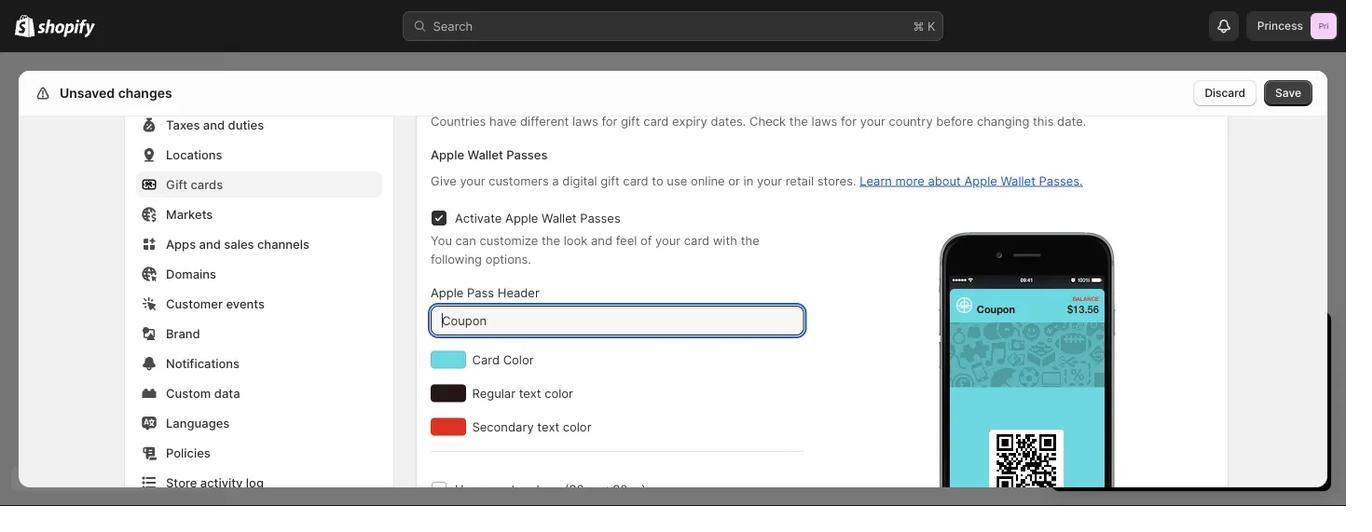 Task type: locate. For each thing, give the bounding box(es) containing it.
apple wallet passes
[[431, 147, 548, 162]]

in inside dropdown button
[[1156, 329, 1171, 351]]

2 horizontal spatial for
[[1169, 381, 1184, 396]]

and inside 'link'
[[203, 117, 225, 132]]

1 vertical spatial online
[[1085, 419, 1119, 433]]

in right left
[[1156, 329, 1171, 351]]

to up 3
[[1112, 363, 1124, 377]]

3
[[1111, 381, 1119, 396]]

for up credit
[[1169, 381, 1184, 396]]

languages link
[[136, 410, 382, 436]]

with
[[713, 233, 737, 248]]

look
[[564, 233, 588, 248]]

a left 'digital'
[[552, 173, 559, 188]]

your right pick
[[1179, 453, 1203, 466]]

1 vertical spatial a
[[1127, 363, 1134, 377]]

passes up customers at the left
[[506, 147, 548, 162]]

customize up features
[[1220, 400, 1279, 414]]

your up features
[[1282, 400, 1308, 414]]

day
[[1084, 329, 1116, 351]]

text up secondary text color
[[519, 386, 541, 400]]

color for secondary text color
[[563, 420, 592, 434]]

balance $13.56
[[1068, 296, 1099, 316]]

use
[[667, 173, 687, 188]]

wallet down have on the top left
[[467, 147, 503, 162]]

2 vertical spatial card
[[684, 233, 710, 248]]

laws right 'different' on the top of the page
[[572, 114, 598, 128]]

and for switch to a paid plan and get:
[[1193, 363, 1215, 377]]

channels
[[257, 237, 309, 251]]

pick your plan link
[[1070, 447, 1313, 473]]

online inside the settings dialog
[[691, 173, 725, 188]]

balance
[[1073, 296, 1099, 303]]

and inside the to customize your online store and add bonus features
[[1155, 419, 1177, 433]]

you
[[431, 233, 452, 248]]

apps
[[166, 237, 196, 251]]

color
[[545, 386, 573, 400], [563, 420, 592, 434]]

text for secondary
[[537, 420, 559, 434]]

online inside the to customize your online store and add bonus features
[[1085, 419, 1119, 433]]

your inside the to customize your online store and add bonus features
[[1282, 400, 1308, 414]]

card left with
[[684, 233, 710, 248]]

customize inside the to customize your online store and add bonus features
[[1220, 400, 1279, 414]]

1
[[1070, 329, 1079, 351]]

and inside you can customize the look and feel of your card with the following options.
[[591, 233, 613, 248]]

features
[[1244, 419, 1291, 433]]

1 horizontal spatial plan
[[1206, 453, 1229, 466]]

1 vertical spatial to
[[1112, 363, 1124, 377]]

log
[[246, 475, 264, 490]]

discard
[[1205, 86, 1246, 100]]

gift left expiry
[[621, 114, 640, 128]]

to inside the settings dialog
[[652, 173, 664, 188]]

1 vertical spatial color
[[563, 420, 592, 434]]

or
[[728, 173, 740, 188]]

give your customers a digital gift card to use online or in your retail stores. learn more about apple wallet passes.
[[431, 173, 1083, 188]]

and right taxes
[[203, 117, 225, 132]]

0 vertical spatial card
[[643, 114, 669, 128]]

locations
[[166, 147, 222, 162]]

passes
[[506, 147, 548, 162], [580, 211, 621, 225]]

domains
[[166, 267, 216, 281]]

trial
[[1220, 329, 1253, 351]]

in inside dialog
[[744, 173, 754, 188]]

0 vertical spatial in
[[744, 173, 754, 188]]

in right or
[[744, 173, 754, 188]]

0 vertical spatial to
[[652, 173, 664, 188]]

0 vertical spatial gift
[[621, 114, 640, 128]]

can
[[456, 233, 476, 248]]

0 horizontal spatial to
[[652, 173, 664, 188]]

first 3 months for $1/month
[[1085, 381, 1242, 396]]

a left paid
[[1127, 363, 1134, 377]]

domains link
[[136, 261, 382, 287]]

wallet left passes.
[[1001, 173, 1036, 188]]

and left 'feel'
[[591, 233, 613, 248]]

your right give
[[460, 173, 485, 188]]

0 vertical spatial store
[[1136, 400, 1166, 414]]

locations link
[[136, 142, 382, 168]]

apps and sales channels link
[[136, 231, 382, 257]]

0 horizontal spatial online
[[691, 173, 725, 188]]

pass
[[467, 285, 494, 300]]

1 horizontal spatial in
[[1156, 329, 1171, 351]]

2 horizontal spatial to
[[1205, 400, 1217, 414]]

country
[[889, 114, 933, 128]]

plan down bonus
[[1206, 453, 1229, 466]]

customer events link
[[136, 291, 382, 317]]

custom
[[166, 386, 211, 400]]

to down $1/month
[[1205, 400, 1217, 414]]

0 vertical spatial a
[[552, 173, 559, 188]]

to left use
[[652, 173, 664, 188]]

gift right 'digital'
[[601, 173, 620, 188]]

1 horizontal spatial customize
[[1220, 400, 1279, 414]]

more
[[895, 173, 925, 188]]

color up secondary text color
[[545, 386, 573, 400]]

unsaved
[[60, 85, 115, 101]]

activate apple wallet passes
[[455, 211, 621, 225]]

the right check
[[789, 114, 808, 128]]

card left use
[[623, 173, 649, 188]]

0 vertical spatial online
[[691, 173, 725, 188]]

card left expiry
[[643, 114, 669, 128]]

secondary
[[472, 420, 534, 434]]

apple left pass
[[431, 285, 464, 300]]

×
[[601, 482, 609, 496]]

plan up first 3 months for $1/month
[[1166, 363, 1190, 377]]

card for expiry
[[643, 114, 669, 128]]

for up stores.
[[841, 114, 857, 128]]

0 vertical spatial color
[[545, 386, 573, 400]]

$50 app store credit link
[[1085, 400, 1202, 414]]

text down regular text color
[[537, 420, 559, 434]]

2 vertical spatial  image
[[988, 425, 1066, 506]]

card
[[472, 352, 500, 367]]

for right 'different' on the top of the page
[[602, 114, 618, 128]]

1 vertical spatial plan
[[1206, 453, 1229, 466]]

passes up you can customize the look and feel of your card with the following options.
[[580, 211, 621, 225]]

card
[[643, 114, 669, 128], [623, 173, 649, 188], [684, 233, 710, 248]]

in
[[744, 173, 754, 188], [1156, 329, 1171, 351]]

0 vertical spatial passes
[[506, 147, 548, 162]]

countries
[[431, 114, 486, 128]]

1 vertical spatial store
[[1123, 419, 1152, 433]]

color up (90px
[[563, 420, 592, 434]]

card inside you can customize the look and feel of your card with the following options.
[[684, 233, 710, 248]]

store down $50 app store credit link
[[1123, 419, 1152, 433]]

1 vertical spatial wallet
[[1001, 173, 1036, 188]]

online down "$50" in the bottom right of the page
[[1085, 419, 1119, 433]]

store activity log
[[166, 475, 264, 490]]

taxes and duties link
[[136, 112, 382, 138]]

2 vertical spatial to
[[1205, 400, 1217, 414]]

0 vertical spatial wallet
[[467, 147, 503, 162]]

date.
[[1057, 114, 1086, 128]]

secondary text color
[[472, 420, 592, 434]]

0 horizontal spatial plan
[[1166, 363, 1190, 377]]

online left or
[[691, 173, 725, 188]]

1 horizontal spatial gift
[[621, 114, 640, 128]]

apple right 'about'
[[964, 173, 997, 188]]

2 vertical spatial wallet
[[542, 211, 577, 225]]

store down months
[[1136, 400, 1166, 414]]

a right use
[[481, 482, 488, 496]]

1 horizontal spatial laws
[[812, 114, 838, 128]]

custom
[[491, 482, 533, 496]]

laws
[[572, 114, 598, 128], [812, 114, 838, 128]]

policies link
[[136, 440, 382, 466]]

0 horizontal spatial passes
[[506, 147, 548, 162]]

customize inside you can customize the look and feel of your card with the following options.
[[480, 233, 538, 248]]

1 horizontal spatial online
[[1085, 419, 1119, 433]]

wallet up look
[[542, 211, 577, 225]]

and for to customize your online store and add bonus features
[[1155, 419, 1177, 433]]

laws right check
[[812, 114, 838, 128]]

1 vertical spatial gift
[[601, 173, 620, 188]]

0 vertical spatial customize
[[480, 233, 538, 248]]

paid
[[1138, 363, 1162, 377]]

1 vertical spatial in
[[1156, 329, 1171, 351]]

the right with
[[741, 233, 760, 248]]

$13.56
[[1068, 303, 1099, 316]]

text
[[519, 386, 541, 400], [537, 420, 559, 434]]

and up $1/month
[[1193, 363, 1215, 377]]

and right apps
[[199, 237, 221, 251]]

settings dialog
[[19, 0, 1328, 506]]

your left country at the right top of the page
[[860, 114, 885, 128]]

customer
[[166, 296, 223, 311]]

the left look
[[542, 233, 560, 248]]

1 day left in your trial
[[1070, 329, 1253, 351]]

sales
[[224, 237, 254, 251]]

0 horizontal spatial customize
[[480, 233, 538, 248]]

1 day left in your trial button
[[1052, 312, 1331, 351]]

1 horizontal spatial a
[[552, 173, 559, 188]]

0 horizontal spatial for
[[602, 114, 618, 128]]

2 vertical spatial a
[[481, 482, 488, 496]]

0 horizontal spatial in
[[744, 173, 754, 188]]

1 vertical spatial card
[[623, 173, 649, 188]]

to inside the to customize your online store and add bonus features
[[1205, 400, 1217, 414]]

⌘ k
[[913, 19, 936, 33]]

your left trial
[[1176, 329, 1215, 351]]

to
[[652, 173, 664, 188], [1112, 363, 1124, 377], [1205, 400, 1217, 414]]

and left 'add'
[[1155, 419, 1177, 433]]

first
[[1085, 381, 1108, 396]]

and
[[203, 117, 225, 132], [591, 233, 613, 248], [199, 237, 221, 251], [1193, 363, 1215, 377], [1155, 419, 1177, 433]]

0 horizontal spatial laws
[[572, 114, 598, 128]]

your right of
[[655, 233, 681, 248]]

save button
[[1264, 80, 1313, 106]]

2 horizontal spatial a
[[1127, 363, 1134, 377]]

color
[[503, 352, 534, 367]]

1 day left in your trial element
[[1052, 361, 1331, 491]]

1 vertical spatial passes
[[580, 211, 621, 225]]

customize
[[480, 233, 538, 248], [1220, 400, 1279, 414]]

plan inside pick your plan link
[[1206, 453, 1229, 466]]

0 horizontal spatial gift
[[601, 173, 620, 188]]

2 laws from the left
[[812, 114, 838, 128]]

gift
[[621, 114, 640, 128], [601, 173, 620, 188]]

⌘
[[913, 19, 924, 33]]

customize up options.
[[480, 233, 538, 248]]

 image
[[956, 297, 972, 313], [950, 323, 1105, 387], [988, 425, 1066, 506]]

following
[[431, 252, 482, 266]]

shopify image
[[38, 19, 95, 38]]

princess image
[[1311, 13, 1337, 39]]

have
[[489, 114, 517, 128]]

1 vertical spatial customize
[[1220, 400, 1279, 414]]

1 vertical spatial text
[[537, 420, 559, 434]]

online
[[691, 173, 725, 188], [1085, 419, 1119, 433]]

0 vertical spatial text
[[519, 386, 541, 400]]

your
[[860, 114, 885, 128], [460, 173, 485, 188], [757, 173, 782, 188], [655, 233, 681, 248], [1176, 329, 1215, 351], [1282, 400, 1308, 414], [1179, 453, 1203, 466]]

dialog
[[1335, 71, 1346, 488]]



Task type: describe. For each thing, give the bounding box(es) containing it.
dates.
[[711, 114, 746, 128]]

$50 app store credit
[[1085, 400, 1202, 414]]

1 horizontal spatial for
[[841, 114, 857, 128]]

1 horizontal spatial wallet
[[542, 211, 577, 225]]

custom data
[[166, 386, 240, 400]]

use a custom logo (90px × 90px)
[[455, 482, 646, 496]]

options.
[[485, 252, 531, 266]]

check
[[750, 114, 786, 128]]

of
[[640, 233, 652, 248]]

logo
[[537, 482, 561, 496]]

apple down customers at the left
[[505, 211, 538, 225]]

your inside you can customize the look and feel of your card with the following options.
[[655, 233, 681, 248]]

settings
[[56, 85, 109, 101]]

duties
[[228, 117, 264, 132]]

add
[[1180, 419, 1202, 433]]

changing
[[977, 114, 1030, 128]]

gift for digital
[[601, 173, 620, 188]]

about
[[928, 173, 961, 188]]

regular text color
[[472, 386, 573, 400]]

months
[[1122, 381, 1165, 396]]

gift cards link
[[136, 172, 382, 198]]

customer events
[[166, 296, 265, 311]]

0 vertical spatial  image
[[956, 297, 972, 313]]

1 horizontal spatial the
[[741, 233, 760, 248]]

languages
[[166, 416, 230, 430]]

customers
[[489, 173, 549, 188]]

1 vertical spatial  image
[[950, 323, 1105, 387]]

$50
[[1085, 400, 1108, 414]]

left
[[1122, 329, 1150, 351]]

k
[[928, 19, 936, 33]]

Apple Pass Header text field
[[431, 306, 804, 336]]

expiry
[[672, 114, 707, 128]]

app
[[1111, 400, 1133, 414]]

use
[[455, 482, 477, 496]]

gift cards
[[166, 177, 223, 192]]

countries have different laws for gift card expiry dates. check the laws for your country before changing this date.
[[431, 114, 1086, 128]]

1 horizontal spatial passes
[[580, 211, 621, 225]]

1 laws from the left
[[572, 114, 598, 128]]

0 vertical spatial plan
[[1166, 363, 1190, 377]]

stores.
[[817, 173, 856, 188]]

switch
[[1070, 363, 1109, 377]]

changes
[[118, 85, 172, 101]]

activate
[[455, 211, 502, 225]]

policies
[[166, 446, 210, 460]]

activity
[[200, 475, 243, 490]]

feel
[[616, 233, 637, 248]]

gift
[[166, 177, 187, 192]]

and for you can customize the look and feel of your card with the following options.
[[591, 233, 613, 248]]

search
[[433, 19, 473, 33]]

notifications
[[166, 356, 240, 371]]

color for regular text color
[[545, 386, 573, 400]]

2 horizontal spatial wallet
[[1001, 173, 1036, 188]]

retail
[[786, 173, 814, 188]]

card color
[[472, 352, 534, 367]]

store activity log link
[[136, 470, 382, 496]]

markets
[[166, 207, 213, 221]]

learn
[[860, 173, 892, 188]]

your inside pick your plan link
[[1179, 453, 1203, 466]]

apple pass header
[[431, 285, 540, 300]]

notifications link
[[136, 351, 382, 377]]

store inside the to customize your online store and add bonus features
[[1123, 419, 1152, 433]]

switch to a paid plan and get:
[[1070, 363, 1240, 377]]

text for regular
[[519, 386, 541, 400]]

shopify image
[[15, 15, 35, 37]]

credit
[[1169, 400, 1202, 414]]

unsaved changes
[[60, 85, 172, 101]]

for inside 1 day left in your trial element
[[1169, 381, 1184, 396]]

to customize your online store and add bonus features
[[1085, 400, 1308, 433]]

header
[[498, 285, 540, 300]]

save
[[1275, 86, 1301, 100]]

custom data link
[[136, 380, 382, 406]]

0 horizontal spatial a
[[481, 482, 488, 496]]

bonus
[[1206, 419, 1241, 433]]

1 horizontal spatial to
[[1112, 363, 1124, 377]]

data
[[214, 386, 240, 400]]

(90px
[[565, 482, 598, 496]]

you can customize the look and feel of your card with the following options.
[[431, 233, 760, 266]]

pick your plan
[[1154, 453, 1229, 466]]

2 horizontal spatial the
[[789, 114, 808, 128]]

0 horizontal spatial wallet
[[467, 147, 503, 162]]

coupon
[[977, 303, 1015, 316]]

store
[[166, 475, 197, 490]]

markets link
[[136, 201, 382, 227]]

your left retail
[[757, 173, 782, 188]]

taxes
[[166, 117, 200, 132]]

cards
[[191, 177, 223, 192]]

0 horizontal spatial the
[[542, 233, 560, 248]]

$1/month
[[1188, 381, 1242, 396]]

your inside 1 day left in your trial dropdown button
[[1176, 329, 1215, 351]]

different
[[520, 114, 569, 128]]

discard button
[[1194, 80, 1257, 106]]

card for to
[[623, 173, 649, 188]]

events
[[226, 296, 265, 311]]

apple up give
[[431, 147, 464, 162]]

90px)
[[613, 482, 646, 496]]

gift for for
[[621, 114, 640, 128]]

digital
[[562, 173, 597, 188]]



Task type: vqa. For each thing, say whether or not it's contained in the screenshot.
the right To
yes



